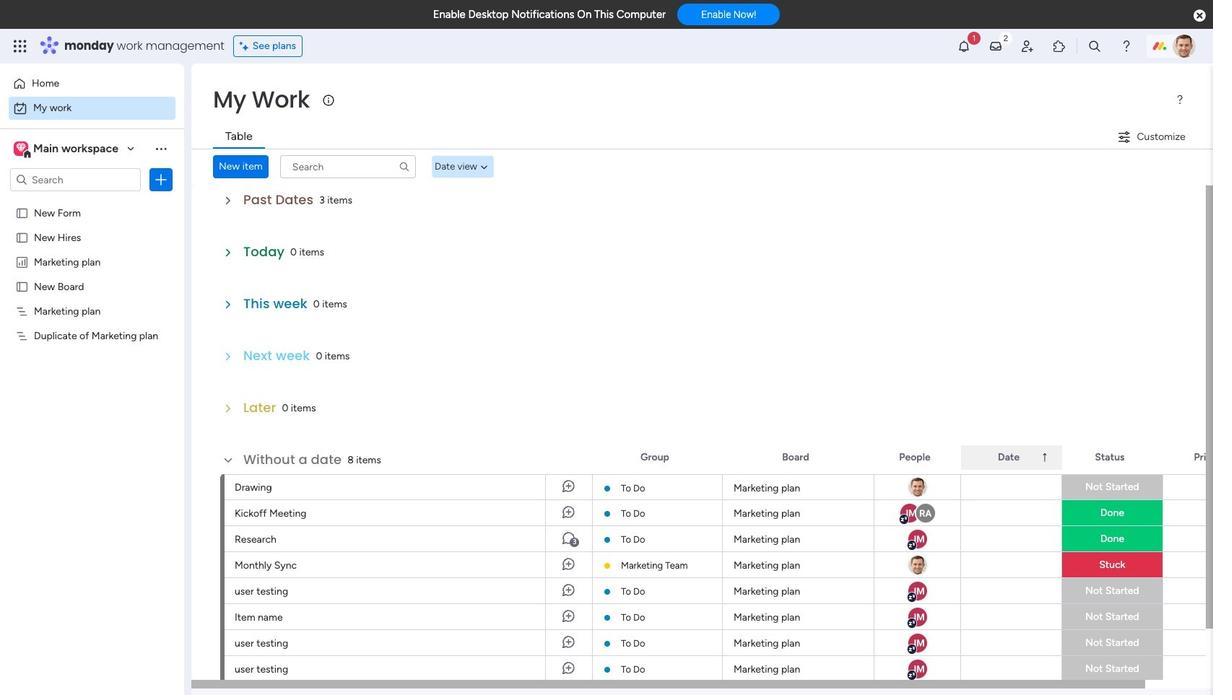 Task type: vqa. For each thing, say whether or not it's contained in the screenshot.
WORKSPACE OPTIONS icon
yes



Task type: locate. For each thing, give the bounding box(es) containing it.
2 public board image from the top
[[15, 280, 29, 293]]

help image
[[1120, 39, 1134, 53]]

public board image
[[15, 206, 29, 220], [15, 280, 29, 293]]

dapulse close image
[[1194, 9, 1207, 23]]

workspace selection element
[[14, 140, 121, 159]]

jeremy miller image
[[907, 659, 929, 680]]

Search in workspace field
[[30, 172, 121, 188]]

1 vertical spatial public board image
[[15, 280, 29, 293]]

column header
[[962, 446, 1063, 470]]

public dashboard image
[[15, 255, 29, 269]]

2 vertical spatial option
[[0, 200, 184, 203]]

invite members image
[[1021, 39, 1035, 53]]

None search field
[[280, 155, 416, 178]]

option
[[9, 72, 176, 95], [9, 97, 176, 120], [0, 200, 184, 203]]

public board image down public dashboard icon
[[15, 280, 29, 293]]

1 public board image from the top
[[15, 206, 29, 220]]

public board image up public board image
[[15, 206, 29, 220]]

workspace image
[[16, 141, 26, 157]]

workspace image
[[14, 141, 28, 157]]

tab
[[213, 126, 265, 149]]

1 image
[[968, 30, 981, 46]]

notifications image
[[957, 39, 972, 53]]

0 vertical spatial public board image
[[15, 206, 29, 220]]

list box
[[0, 198, 184, 543]]

monday marketplace image
[[1053, 39, 1067, 53]]



Task type: describe. For each thing, give the bounding box(es) containing it.
sort image
[[1040, 452, 1051, 464]]

menu image
[[1175, 94, 1186, 105]]

workspace options image
[[154, 141, 168, 156]]

jeremy miller image
[[907, 633, 929, 654]]

see plans image
[[240, 38, 253, 54]]

0 vertical spatial option
[[9, 72, 176, 95]]

search image
[[399, 161, 410, 173]]

1 vertical spatial option
[[9, 97, 176, 120]]

2 image
[[1000, 30, 1013, 46]]

update feed image
[[989, 39, 1004, 53]]

options image
[[154, 173, 168, 187]]

select product image
[[13, 39, 27, 53]]

search everything image
[[1088, 39, 1102, 53]]

public board image
[[15, 230, 29, 244]]

terry turtle image
[[1173, 35, 1196, 58]]

Filter dashboard by text search field
[[280, 155, 416, 178]]



